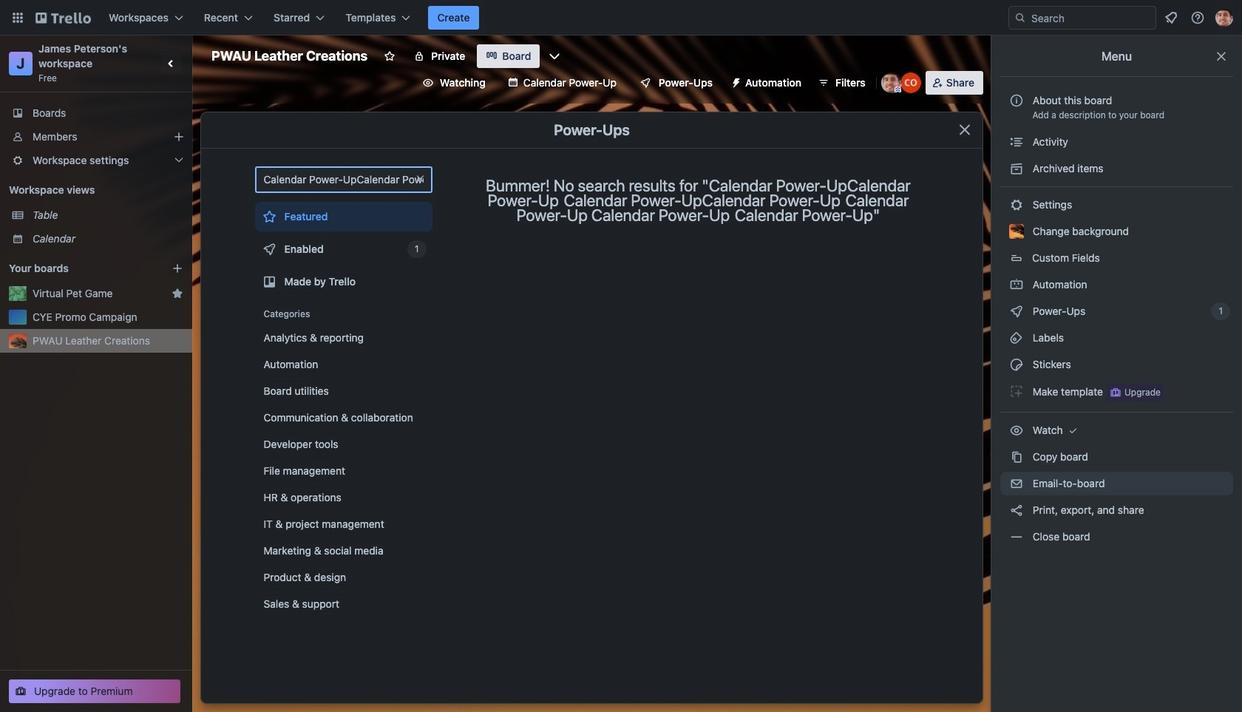 Task type: describe. For each thing, give the bounding box(es) containing it.
starred icon image
[[172, 288, 183, 300]]

james peterson (jamespeterson93) image
[[882, 73, 902, 93]]

7 sm image from the top
[[1010, 476, 1025, 491]]

6 sm image from the top
[[1010, 450, 1025, 465]]

Search text field
[[255, 166, 432, 193]]

christina overa (christinaovera) image
[[901, 73, 922, 93]]

9 sm image from the top
[[1010, 530, 1025, 545]]

workspace navigation collapse icon image
[[161, 53, 182, 74]]

customize views image
[[548, 49, 563, 64]]

primary element
[[0, 0, 1243, 36]]

2 sm image from the top
[[1010, 198, 1025, 212]]

back to home image
[[36, 6, 91, 30]]

open information menu image
[[1191, 10, 1206, 25]]

8 sm image from the top
[[1010, 503, 1025, 518]]

Search field
[[1009, 6, 1157, 30]]



Task type: locate. For each thing, give the bounding box(es) containing it.
search image
[[1015, 12, 1027, 24]]

james peterson (jamespeterson93) image
[[1216, 9, 1234, 27]]

sm image
[[1010, 161, 1025, 176], [1010, 198, 1025, 212], [1010, 331, 1025, 346], [1010, 357, 1025, 372], [1010, 423, 1025, 438], [1010, 450, 1025, 465], [1010, 476, 1025, 491], [1010, 503, 1025, 518], [1010, 530, 1025, 545]]

sm image
[[725, 71, 746, 92], [1010, 135, 1025, 149], [1010, 277, 1025, 292], [1010, 304, 1025, 319], [1010, 384, 1025, 399], [1066, 423, 1081, 438]]

add board image
[[172, 263, 183, 274]]

3 sm image from the top
[[1010, 331, 1025, 346]]

5 sm image from the top
[[1010, 423, 1025, 438]]

0 notifications image
[[1163, 9, 1181, 27]]

1 sm image from the top
[[1010, 161, 1025, 176]]

Board name text field
[[204, 44, 375, 68]]

star or unstar board image
[[384, 50, 396, 62]]

4 sm image from the top
[[1010, 357, 1025, 372]]

this member is an admin of this board. image
[[895, 87, 902, 93]]

your boards with 3 items element
[[9, 260, 149, 277]]



Task type: vqa. For each thing, say whether or not it's contained in the screenshot.
added
no



